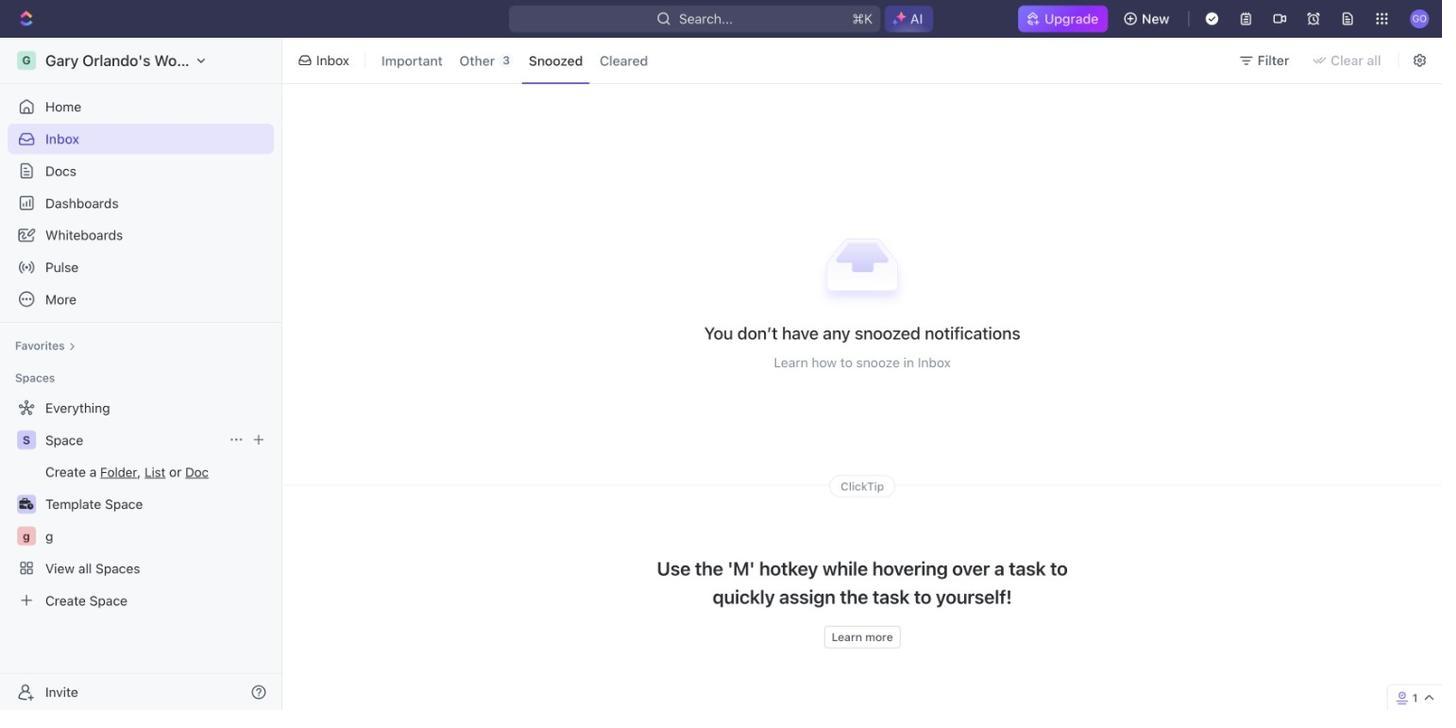 Task type: locate. For each thing, give the bounding box(es) containing it.
tree
[[8, 393, 274, 616]]

gary orlando's workspace, , element
[[17, 51, 36, 70]]

tab list
[[371, 34, 659, 87]]

space, , element
[[17, 431, 36, 450]]

tree inside sidebar navigation
[[8, 393, 274, 616]]

business time image
[[19, 499, 34, 510]]

g, , element
[[17, 527, 36, 546]]



Task type: vqa. For each thing, say whether or not it's contained in the screenshot.
Show related to Show archived
no



Task type: describe. For each thing, give the bounding box(es) containing it.
sidebar navigation
[[0, 38, 286, 710]]



